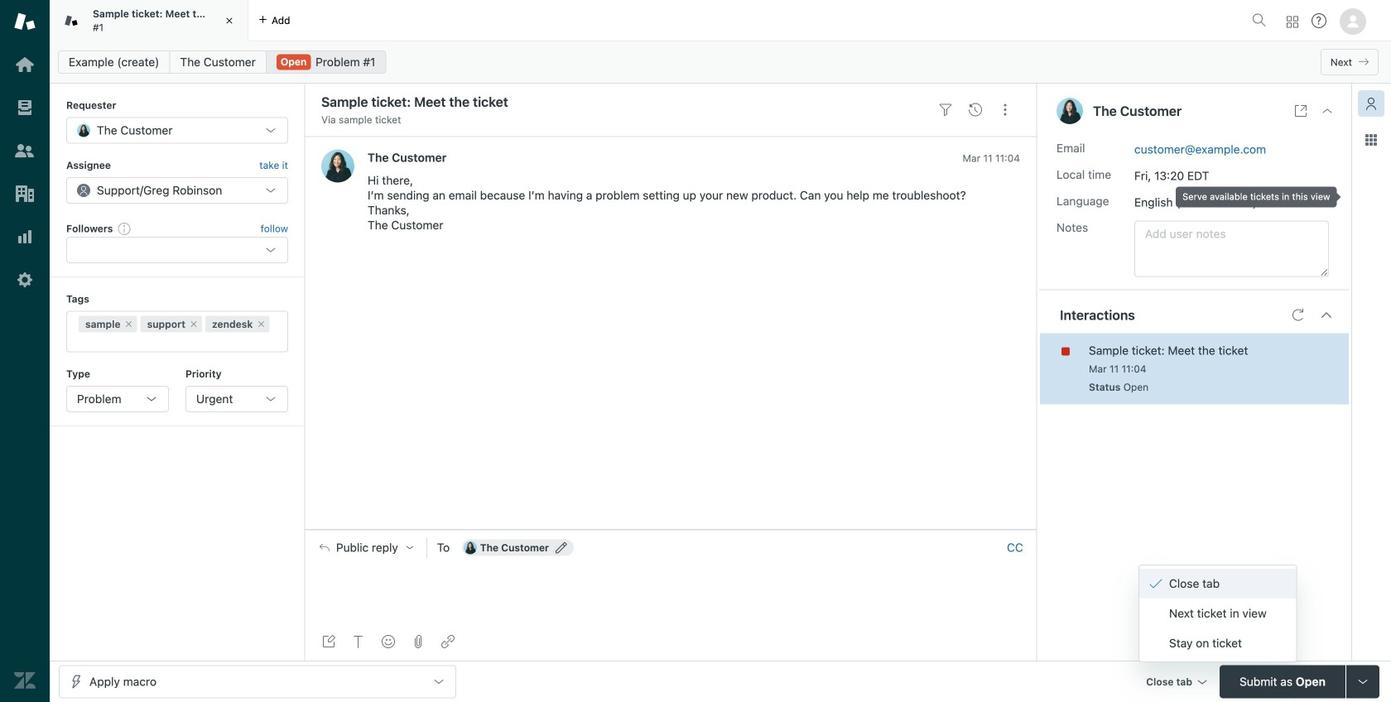Task type: describe. For each thing, give the bounding box(es) containing it.
close image
[[1321, 104, 1334, 118]]

format text image
[[352, 635, 365, 648]]

1 remove image from the left
[[189, 319, 199, 329]]

admin image
[[14, 269, 36, 291]]

2 remove image from the left
[[256, 319, 266, 329]]

zendesk image
[[14, 670, 36, 692]]

customers image
[[14, 140, 36, 161]]

info on adding followers image
[[118, 222, 131, 235]]

displays possible ticket submission types image
[[1357, 675, 1370, 689]]

organizations image
[[14, 183, 36, 205]]

zendesk products image
[[1287, 16, 1299, 28]]

views image
[[14, 97, 36, 118]]

secondary element
[[50, 46, 1391, 79]]

add link (cmd k) image
[[441, 635, 455, 648]]

reporting image
[[14, 226, 36, 248]]

main element
[[0, 0, 50, 702]]

user image
[[1057, 98, 1083, 124]]

draft mode image
[[322, 635, 335, 648]]



Task type: vqa. For each thing, say whether or not it's contained in the screenshot.
right Close ICON
no



Task type: locate. For each thing, give the bounding box(es) containing it.
add attachment image
[[412, 635, 425, 648]]

Mar 11 11:04 text field
[[963, 152, 1020, 164]]

1 horizontal spatial remove image
[[256, 319, 266, 329]]

0 horizontal spatial remove image
[[189, 319, 199, 329]]

Add user notes text field
[[1135, 221, 1329, 277]]

close image
[[221, 12, 238, 29]]

events image
[[969, 103, 982, 117]]

get started image
[[14, 54, 36, 75]]

zendesk support image
[[14, 11, 36, 32]]

tab
[[50, 0, 248, 41]]

apps image
[[1365, 133, 1378, 147]]

hide composer image
[[664, 523, 677, 536]]

Subject field
[[318, 92, 928, 112]]

avatar image
[[321, 149, 354, 183]]

filter image
[[939, 103, 952, 117]]

customer context image
[[1365, 97, 1378, 110]]

insert emojis image
[[382, 635, 395, 648]]

menu
[[1139, 565, 1298, 663]]

get help image
[[1312, 13, 1327, 28]]

remove image
[[124, 319, 134, 329]]

edit user image
[[556, 542, 567, 554]]

view more details image
[[1294, 104, 1308, 118]]

remove image
[[189, 319, 199, 329], [256, 319, 266, 329]]

ticket actions image
[[999, 103, 1012, 117]]

tabs tab list
[[50, 0, 1246, 41]]

Mar 11 11:04 text field
[[1089, 363, 1147, 375]]

customer@example.com image
[[464, 541, 477, 555]]



